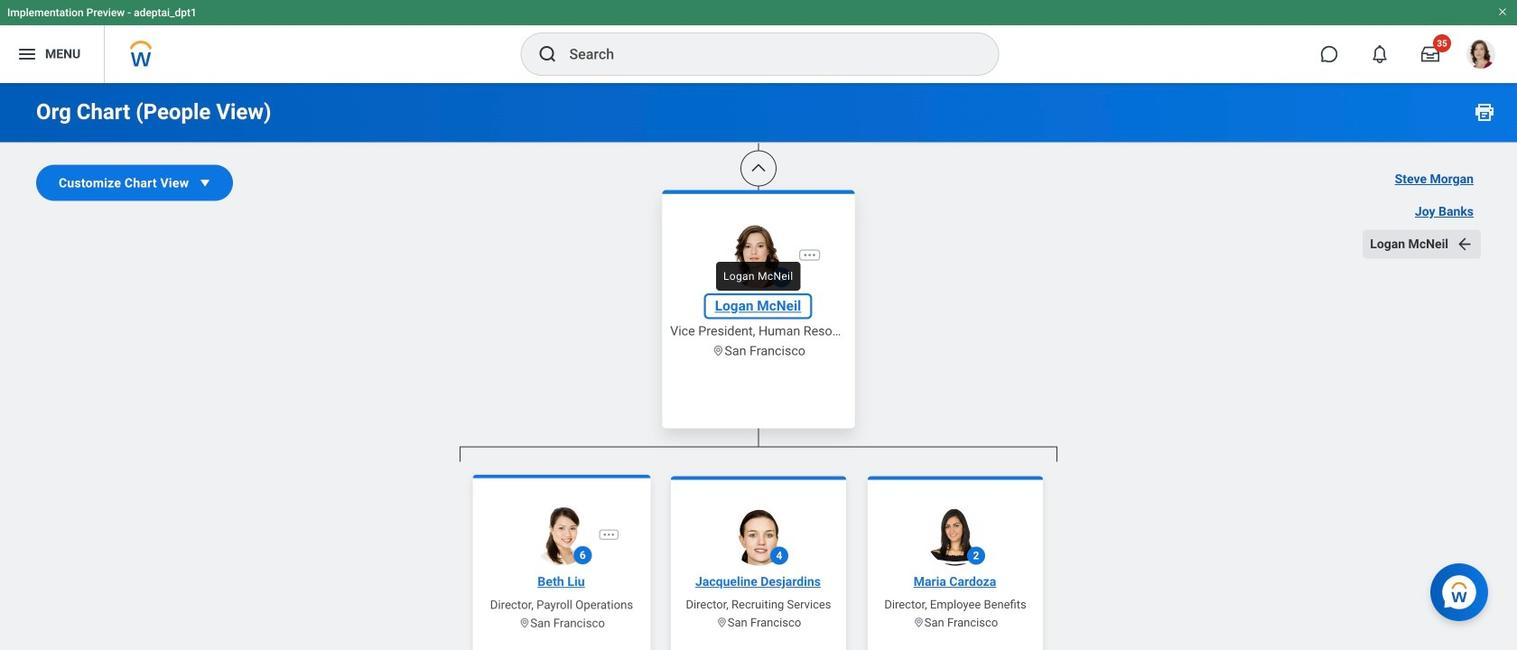 Task type: describe. For each thing, give the bounding box(es) containing it.
notifications large image
[[1372, 45, 1390, 63]]

arrow left image
[[1456, 235, 1475, 253]]

location image
[[516, 619, 529, 632]]

Search Workday  search field
[[570, 34, 962, 74]]

logan mcneil, logan mcneil, 3 direct reports element
[[460, 462, 1058, 651]]

chevron up image
[[750, 159, 768, 178]]



Task type: locate. For each thing, give the bounding box(es) containing it.
0 horizontal spatial related actions image
[[604, 525, 619, 540]]

justify image
[[16, 43, 38, 65]]

search image
[[537, 43, 559, 65]]

print org chart image
[[1475, 101, 1496, 123]]

main content
[[0, 0, 1518, 651]]

close environment banner image
[[1498, 6, 1509, 17]]

related actions image
[[803, 248, 818, 263], [604, 525, 619, 540]]

0 vertical spatial related actions image
[[803, 248, 818, 263]]

inbox large image
[[1422, 45, 1440, 63]]

banner
[[0, 0, 1518, 83]]

location image
[[712, 345, 725, 358], [716, 617, 728, 629], [913, 617, 925, 629]]

caret down image
[[196, 174, 214, 192]]

profile logan mcneil image
[[1467, 40, 1496, 72]]

1 horizontal spatial related actions image
[[803, 248, 818, 263]]

tooltip
[[711, 257, 806, 296]]

1 vertical spatial related actions image
[[604, 525, 619, 540]]



Task type: vqa. For each thing, say whether or not it's contained in the screenshot.
table image
no



